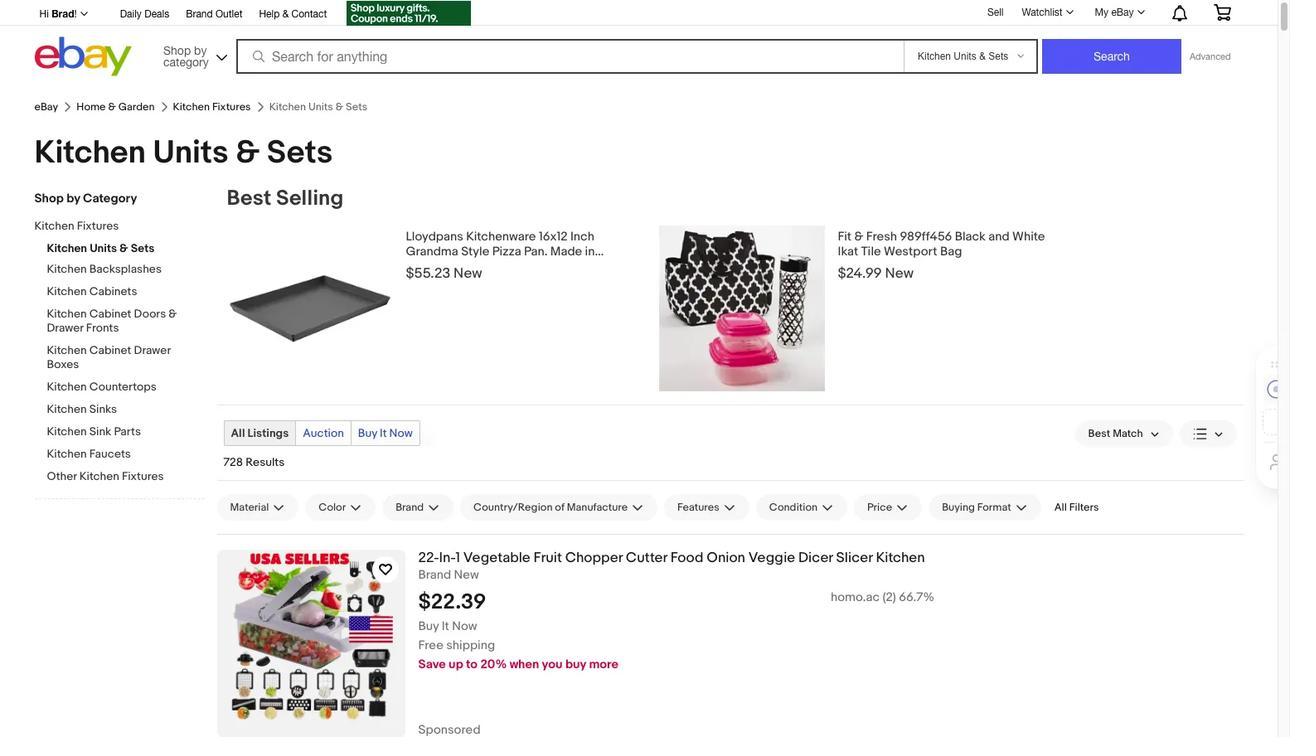 Task type: vqa. For each thing, say whether or not it's contained in the screenshot.
Help & Contact link
yes



Task type: locate. For each thing, give the bounding box(es) containing it.
chopper
[[566, 550, 623, 567]]

pizza
[[492, 244, 521, 260]]

color
[[319, 501, 346, 514]]

new down westport
[[886, 265, 914, 282]]

best
[[227, 186, 271, 212], [1089, 427, 1111, 440]]

kitchen fixtures link
[[173, 100, 251, 114], [34, 219, 192, 235]]

tile
[[862, 244, 882, 260]]

units
[[153, 134, 229, 173], [90, 241, 117, 256]]

shop down the deals
[[163, 44, 191, 57]]

1 vertical spatial it
[[442, 619, 449, 634]]

0 horizontal spatial by
[[66, 191, 80, 207]]

home & garden link
[[76, 100, 155, 114]]

kitchen sink parts link
[[47, 425, 204, 440]]

0 horizontal spatial sets
[[131, 241, 155, 256]]

daily deals link
[[120, 6, 169, 24]]

1 vertical spatial best
[[1089, 427, 1111, 440]]

& inside account navigation
[[283, 8, 289, 20]]

condition
[[770, 501, 818, 514]]

shop for shop by category
[[34, 191, 64, 207]]

advanced link
[[1182, 40, 1240, 73]]

None submit
[[1043, 39, 1182, 74]]

it right the auction 'link'
[[380, 426, 387, 440]]

kitchen cabinet drawer boxes link
[[47, 343, 204, 373]]

grandma
[[406, 244, 459, 260]]

0 vertical spatial now
[[390, 426, 413, 440]]

0 vertical spatial units
[[153, 134, 229, 173]]

1 horizontal spatial now
[[452, 619, 478, 634]]

best for best selling
[[227, 186, 271, 212]]

ebay left the home
[[34, 100, 58, 114]]

now up brand dropdown button
[[390, 426, 413, 440]]

brand inside brand dropdown button
[[396, 501, 424, 514]]

brand outlet link
[[186, 6, 243, 24]]

0 horizontal spatial it
[[380, 426, 387, 440]]

cabinet down the cabinets
[[89, 307, 131, 321]]

get the coupon image
[[347, 1, 471, 26]]

1 cabinet from the top
[[89, 307, 131, 321]]

1 horizontal spatial best
[[1089, 427, 1111, 440]]

shop inside shop by category
[[163, 44, 191, 57]]

ebay right "my"
[[1112, 7, 1134, 18]]

all listings
[[231, 426, 289, 440]]

0 horizontal spatial best
[[227, 186, 271, 212]]

help & contact
[[259, 8, 327, 20]]

price button
[[855, 494, 923, 521]]

22-
[[419, 550, 439, 567]]

0 vertical spatial shop
[[163, 44, 191, 57]]

1 vertical spatial buy
[[419, 619, 439, 634]]

1 horizontal spatial ebay
[[1112, 7, 1134, 18]]

lloydpans kitchenware 16x12 inch grandma style pizza pan. made in the usa fits image
[[227, 272, 393, 345]]

hi
[[39, 8, 49, 20]]

your shopping cart image
[[1213, 4, 1232, 21]]

0 horizontal spatial fixtures
[[77, 219, 119, 233]]

features
[[678, 501, 720, 514]]

& up backsplashes
[[120, 241, 128, 256]]

faucets
[[89, 447, 131, 461]]

buy
[[358, 426, 377, 440], [419, 619, 439, 634]]

sets up backsplashes
[[131, 241, 155, 256]]

1 horizontal spatial it
[[442, 619, 449, 634]]

country/region of manufacture button
[[460, 494, 658, 521]]

pan.
[[524, 244, 548, 260]]

sell
[[988, 6, 1004, 18]]

cabinet down "fronts"
[[89, 343, 131, 358]]

price
[[868, 501, 893, 514]]

brand left outlet
[[186, 8, 213, 20]]

category
[[163, 55, 209, 68]]

fixtures for kitchen fixtures
[[212, 100, 251, 114]]

sets inside kitchen fixtures kitchen units & sets kitchen backsplashes kitchen cabinets kitchen cabinet doors & drawer fronts kitchen cabinet drawer boxes kitchen countertops kitchen sinks kitchen sink parts kitchen faucets other kitchen fixtures
[[131, 241, 155, 256]]

16x12
[[539, 229, 568, 245]]

buying format button
[[929, 494, 1042, 521]]

lloydpans kitchenware 16x12 inch grandma style pizza pan. made in the usa fits
[[406, 229, 595, 275]]

vegetable
[[464, 550, 531, 567]]

features button
[[665, 494, 750, 521]]

best match button
[[1076, 421, 1173, 447]]

brand up the 22- on the left bottom of page
[[396, 501, 424, 514]]

kitchen cabinet doors & drawer fronts link
[[47, 307, 204, 337]]

now inside $22.39 buy it now free shipping save up to 20% when you buy more
[[452, 619, 478, 634]]

now up shipping
[[452, 619, 478, 634]]

buy right the auction 'link'
[[358, 426, 377, 440]]

sets
[[267, 134, 333, 173], [131, 241, 155, 256]]

made
[[551, 244, 583, 260]]

0 vertical spatial drawer
[[47, 321, 84, 335]]

728
[[224, 455, 243, 470]]

boxes
[[47, 358, 79, 372]]

ebay
[[1112, 7, 1134, 18], [34, 100, 58, 114]]

1 vertical spatial now
[[452, 619, 478, 634]]

0 horizontal spatial all
[[231, 426, 245, 440]]

1 vertical spatial ebay
[[34, 100, 58, 114]]

& right fit
[[855, 229, 864, 245]]

format
[[978, 501, 1012, 514]]

new
[[454, 265, 483, 282], [886, 265, 914, 282], [454, 567, 479, 583]]

1 vertical spatial cabinet
[[89, 343, 131, 358]]

fit & fresh 989ff456 black and white ikat tile westport bag image
[[659, 226, 825, 392]]

to
[[466, 657, 478, 673]]

usa
[[429, 259, 454, 275]]

1 horizontal spatial by
[[194, 44, 207, 57]]

1 vertical spatial drawer
[[134, 343, 171, 358]]

fixtures down kitchen faucets link
[[122, 470, 164, 484]]

kitchen inside 22-in-1 vegetable fruit chopper cutter food onion veggie dicer slicer kitchen brand new
[[876, 550, 926, 567]]

fit & fresh 989ff456 black and white ikat tile westport bag $24.99 new
[[838, 229, 1046, 282]]

0 vertical spatial brand
[[186, 8, 213, 20]]

backsplashes
[[89, 262, 162, 276]]

best left match
[[1089, 427, 1111, 440]]

all left the filters
[[1055, 501, 1068, 514]]

0 horizontal spatial shop
[[34, 191, 64, 207]]

& right doors
[[169, 307, 177, 321]]

brand button
[[383, 494, 454, 521]]

1 vertical spatial by
[[66, 191, 80, 207]]

drawer down doors
[[134, 343, 171, 358]]

all for all filters
[[1055, 501, 1068, 514]]

brand down the 22- on the left bottom of page
[[419, 567, 451, 583]]

up
[[449, 657, 464, 673]]

brand for brand outlet
[[186, 8, 213, 20]]

0 vertical spatial kitchen fixtures link
[[173, 100, 251, 114]]

1 horizontal spatial sets
[[267, 134, 333, 173]]

westport
[[884, 244, 938, 260]]

fruit
[[534, 550, 562, 567]]

bag
[[941, 244, 963, 260]]

0 vertical spatial fixtures
[[212, 100, 251, 114]]

by down brand outlet link
[[194, 44, 207, 57]]

1 vertical spatial shop
[[34, 191, 64, 207]]

2 vertical spatial brand
[[419, 567, 451, 583]]

country/region of manufacture
[[474, 501, 628, 514]]

0 vertical spatial ebay
[[1112, 7, 1134, 18]]

0 vertical spatial best
[[227, 186, 271, 212]]

989ff456
[[900, 229, 953, 245]]

fixtures for kitchen fixtures kitchen units & sets kitchen backsplashes kitchen cabinets kitchen cabinet doors & drawer fronts kitchen cabinet drawer boxes kitchen countertops kitchen sinks kitchen sink parts kitchen faucets other kitchen fixtures
[[77, 219, 119, 233]]

$22.39
[[419, 590, 487, 615]]

free
[[419, 638, 444, 654]]

it up free
[[442, 619, 449, 634]]

shop left category
[[34, 191, 64, 207]]

(2)
[[883, 590, 897, 605]]

drawer up boxes
[[47, 321, 84, 335]]

auction link
[[296, 421, 351, 445]]

fixtures down shop by category dropdown button on the top left of the page
[[212, 100, 251, 114]]

best left selling
[[227, 186, 271, 212]]

my ebay link
[[1086, 2, 1153, 22]]

fits
[[456, 259, 477, 275]]

it
[[380, 426, 387, 440], [442, 619, 449, 634]]

1 vertical spatial kitchen fixtures link
[[34, 219, 192, 235]]

units up backsplashes
[[90, 241, 117, 256]]

buy inside $22.39 buy it now free shipping save up to 20% when you buy more
[[419, 619, 439, 634]]

listings
[[248, 426, 289, 440]]

results
[[246, 455, 285, 470]]

new inside 22-in-1 vegetable fruit chopper cutter food onion veggie dicer slicer kitchen brand new
[[454, 567, 479, 583]]

1 horizontal spatial all
[[1055, 501, 1068, 514]]

main content
[[217, 186, 1244, 737]]

all listings link
[[224, 421, 296, 445]]

black
[[955, 229, 986, 245]]

brand inside brand outlet link
[[186, 8, 213, 20]]

1 vertical spatial all
[[1055, 501, 1068, 514]]

1 horizontal spatial units
[[153, 134, 229, 173]]

lloydpans kitchenware 16x12 inch grandma style pizza pan. made in the usa fits link
[[406, 226, 613, 275]]

0 vertical spatial by
[[194, 44, 207, 57]]

shipping
[[447, 638, 495, 654]]

units down kitchen fixtures
[[153, 134, 229, 173]]

best match
[[1089, 427, 1144, 440]]

1 horizontal spatial buy
[[419, 619, 439, 634]]

all inside button
[[1055, 501, 1068, 514]]

by left category
[[66, 191, 80, 207]]

ebay inside account navigation
[[1112, 7, 1134, 18]]

help & contact link
[[259, 6, 327, 24]]

homo.ac (2) 66.7%
[[831, 590, 935, 605]]

0 horizontal spatial units
[[90, 241, 117, 256]]

1 vertical spatial sets
[[131, 241, 155, 256]]

& right the help
[[283, 8, 289, 20]]

2 vertical spatial fixtures
[[122, 470, 164, 484]]

1 vertical spatial units
[[90, 241, 117, 256]]

all up 728
[[231, 426, 245, 440]]

it inside $22.39 buy it now free shipping save up to 20% when you buy more
[[442, 619, 449, 634]]

0 horizontal spatial ebay
[[34, 100, 58, 114]]

0 vertical spatial sets
[[267, 134, 333, 173]]

sets up selling
[[267, 134, 333, 173]]

color button
[[306, 494, 376, 521]]

Search for anything text field
[[239, 41, 901, 72]]

by inside shop by category
[[194, 44, 207, 57]]

fixtures down category
[[77, 219, 119, 233]]

0 horizontal spatial buy
[[358, 426, 377, 440]]

0 vertical spatial cabinet
[[89, 307, 131, 321]]

buy up free
[[419, 619, 439, 634]]

2 horizontal spatial fixtures
[[212, 100, 251, 114]]

20%
[[481, 657, 507, 673]]

garden
[[118, 100, 155, 114]]

material button
[[217, 494, 299, 521]]

& right the home
[[108, 100, 116, 114]]

0 vertical spatial all
[[231, 426, 245, 440]]

new inside fit & fresh 989ff456 black and white ikat tile westport bag $24.99 new
[[886, 265, 914, 282]]

0 horizontal spatial now
[[390, 426, 413, 440]]

main content containing best selling
[[217, 186, 1244, 737]]

1 vertical spatial brand
[[396, 501, 424, 514]]

best inside dropdown button
[[1089, 427, 1111, 440]]

1 horizontal spatial shop
[[163, 44, 191, 57]]

new down 1
[[454, 567, 479, 583]]

1 vertical spatial fixtures
[[77, 219, 119, 233]]



Task type: describe. For each thing, give the bounding box(es) containing it.
of
[[555, 501, 565, 514]]

other kitchen fixtures link
[[47, 470, 204, 485]]

buy it now link
[[352, 421, 420, 445]]

countertops
[[89, 380, 157, 394]]

parts
[[114, 425, 141, 439]]

best for best match
[[1089, 427, 1111, 440]]

new down style
[[454, 265, 483, 282]]

onion
[[707, 550, 746, 567]]

0 horizontal spatial drawer
[[47, 321, 84, 335]]

$24.99
[[838, 265, 882, 282]]

view: list view image
[[1193, 425, 1224, 443]]

brand for brand
[[396, 501, 424, 514]]

shop by category banner
[[30, 0, 1244, 80]]

66.7%
[[899, 590, 935, 605]]

veggie
[[749, 550, 796, 567]]

home & garden
[[76, 100, 155, 114]]

shop for shop by category
[[163, 44, 191, 57]]

& down kitchen fixtures
[[236, 134, 260, 173]]

watchlist
[[1022, 7, 1063, 18]]

0 vertical spatial buy
[[358, 426, 377, 440]]

$22.39 buy it now free shipping save up to 20% when you buy more
[[419, 590, 619, 673]]

best selling
[[227, 186, 344, 212]]

you
[[542, 657, 563, 673]]

sinks
[[89, 402, 117, 416]]

other
[[47, 470, 77, 484]]

brand outlet
[[186, 8, 243, 20]]

kitchen backsplashes link
[[47, 262, 204, 278]]

slicer
[[837, 550, 873, 567]]

!
[[74, 8, 77, 20]]

sell link
[[980, 6, 1012, 18]]

hi brad !
[[39, 7, 77, 20]]

1 horizontal spatial fixtures
[[122, 470, 164, 484]]

shop by category
[[163, 44, 209, 68]]

food
[[671, 550, 704, 567]]

shop by category
[[34, 191, 137, 207]]

all for all listings
[[231, 426, 245, 440]]

my ebay
[[1096, 7, 1134, 18]]

home
[[76, 100, 106, 114]]

by for category
[[66, 191, 80, 207]]

none submit inside "shop by category" banner
[[1043, 39, 1182, 74]]

1 horizontal spatial drawer
[[134, 343, 171, 358]]

22-in-1 vegetable fruit chopper cutter food onion veggie dicer slicer kitchen image
[[217, 550, 405, 737]]

advanced
[[1190, 51, 1231, 61]]

cutter
[[626, 550, 668, 567]]

account navigation
[[30, 0, 1244, 28]]

kitchen units & sets
[[34, 134, 333, 173]]

filters
[[1070, 501, 1100, 514]]

watchlist link
[[1013, 2, 1081, 22]]

country/region
[[474, 501, 553, 514]]

the
[[406, 259, 427, 275]]

homo.ac
[[831, 590, 880, 605]]

all filters button
[[1048, 494, 1106, 521]]

kitchen fixtures kitchen units & sets kitchen backsplashes kitchen cabinets kitchen cabinet doors & drawer fronts kitchen cabinet drawer boxes kitchen countertops kitchen sinks kitchen sink parts kitchen faucets other kitchen fixtures
[[34, 219, 177, 484]]

daily
[[120, 8, 142, 20]]

category
[[83, 191, 137, 207]]

in-
[[439, 550, 456, 567]]

fronts
[[86, 321, 119, 335]]

$55.23
[[406, 265, 451, 282]]

2 cabinet from the top
[[89, 343, 131, 358]]

condition button
[[756, 494, 848, 521]]

buy
[[566, 657, 587, 673]]

material
[[230, 501, 269, 514]]

ebay link
[[34, 100, 58, 114]]

outlet
[[216, 8, 243, 20]]

save
[[419, 657, 446, 673]]

cabinets
[[89, 285, 137, 299]]

fit
[[838, 229, 852, 245]]

daily deals
[[120, 8, 169, 20]]

when
[[510, 657, 539, 673]]

dicer
[[799, 550, 833, 567]]

buying format
[[943, 501, 1012, 514]]

kitchen fixtures
[[173, 100, 251, 114]]

manufacture
[[567, 501, 628, 514]]

lloydpans
[[406, 229, 464, 245]]

1
[[456, 550, 460, 567]]

kitchen faucets link
[[47, 447, 204, 463]]

by for category
[[194, 44, 207, 57]]

& inside fit & fresh 989ff456 black and white ikat tile westport bag $24.99 new
[[855, 229, 864, 245]]

22-in-1 vegetable fruit chopper cutter food onion veggie dicer slicer kitchen link
[[419, 550, 1244, 567]]

brand inside 22-in-1 vegetable fruit chopper cutter food onion veggie dicer slicer kitchen brand new
[[419, 567, 451, 583]]

ikat
[[838, 244, 859, 260]]

sink
[[89, 425, 111, 439]]

buy it now
[[358, 426, 413, 440]]

units inside kitchen fixtures kitchen units & sets kitchen backsplashes kitchen cabinets kitchen cabinet doors & drawer fronts kitchen cabinet drawer boxes kitchen countertops kitchen sinks kitchen sink parts kitchen faucets other kitchen fixtures
[[90, 241, 117, 256]]

0 vertical spatial it
[[380, 426, 387, 440]]

shop by category button
[[156, 37, 231, 73]]

my
[[1096, 7, 1109, 18]]

deals
[[144, 8, 169, 20]]

all filters
[[1055, 501, 1100, 514]]

in
[[585, 244, 595, 260]]

selling
[[276, 186, 344, 212]]



